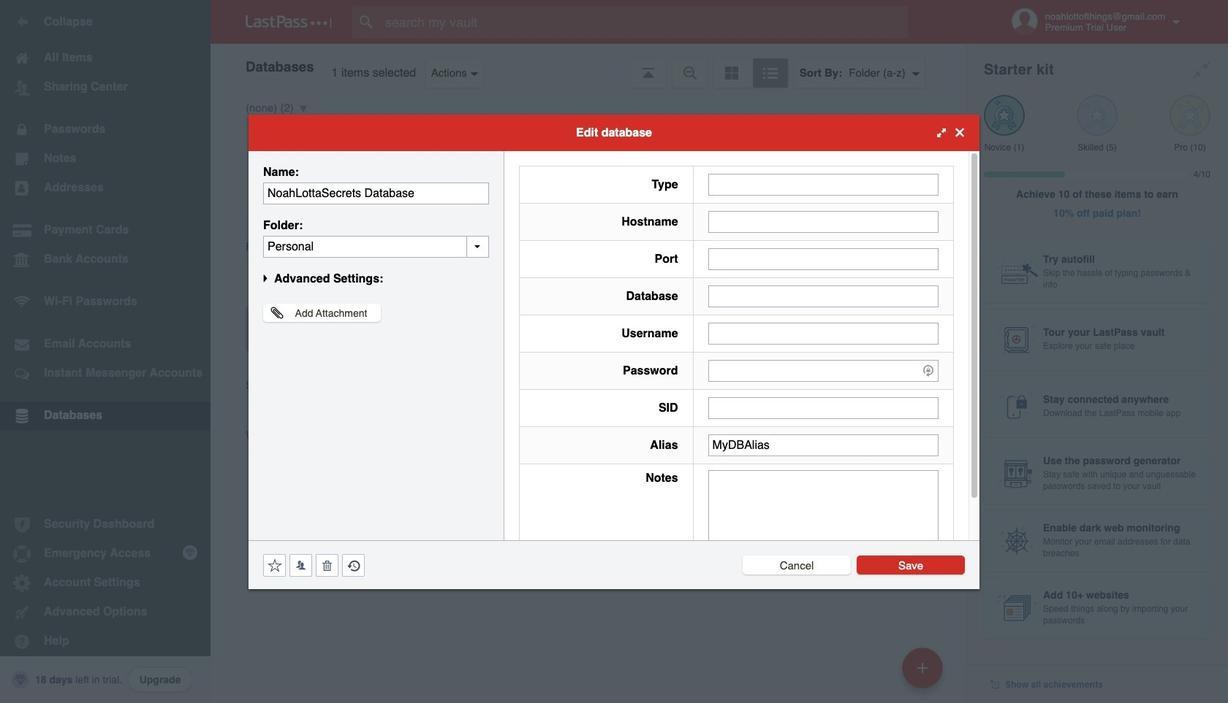Task type: describe. For each thing, give the bounding box(es) containing it.
Search search field
[[352, 6, 936, 38]]

vault options navigation
[[211, 44, 966, 88]]

new item navigation
[[897, 644, 952, 704]]

new item image
[[917, 663, 928, 674]]



Task type: locate. For each thing, give the bounding box(es) containing it.
None text field
[[708, 174, 939, 196], [708, 211, 939, 233], [263, 236, 489, 258], [708, 323, 939, 345], [708, 470, 939, 561], [708, 174, 939, 196], [708, 211, 939, 233], [263, 236, 489, 258], [708, 323, 939, 345], [708, 470, 939, 561]]

lastpass image
[[246, 15, 332, 29]]

main navigation navigation
[[0, 0, 211, 704]]

None text field
[[263, 182, 489, 204], [708, 248, 939, 270], [708, 285, 939, 307], [708, 397, 939, 419], [708, 435, 939, 456], [263, 182, 489, 204], [708, 248, 939, 270], [708, 285, 939, 307], [708, 397, 939, 419], [708, 435, 939, 456]]

search my vault text field
[[352, 6, 936, 38]]

dialog
[[249, 114, 980, 590]]

None password field
[[708, 360, 939, 382]]



